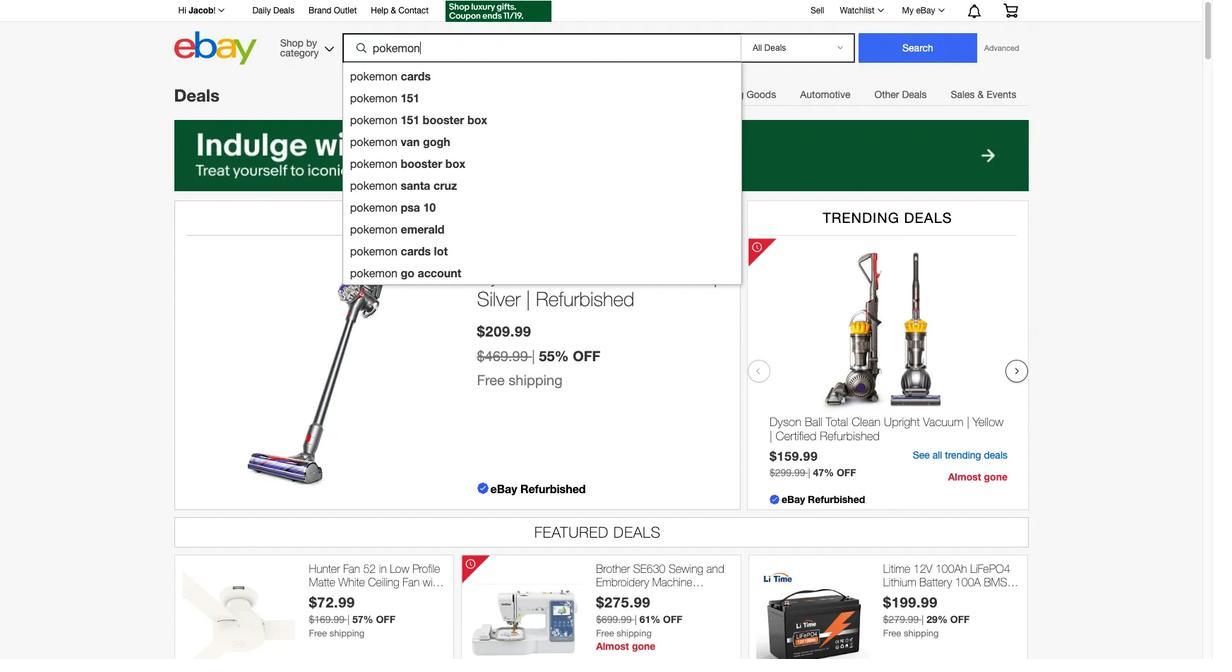 Task type: vqa. For each thing, say whether or not it's contained in the screenshot.
NEW BALANCE WOMEN'S FRESH FOAM CRUZV1 REISSUE
no



Task type: describe. For each thing, give the bounding box(es) containing it.
$299.99
[[770, 468, 805, 479]]

& for contact
[[391, 6, 396, 16]]

automotive link
[[788, 81, 863, 109]]

deals
[[984, 450, 1008, 461]]

see all trending deals link
[[913, 450, 1008, 461]]

brother se630 sewing and embroidery machine refurbished link
[[596, 563, 734, 603]]

sporting
[[706, 89, 744, 100]]

off for $199.99
[[951, 614, 970, 626]]

pokemon booster box
[[350, 157, 465, 170]]

gone inside $275.99 $699.99 | 61% off free shipping almost gone
[[632, 641, 656, 653]]

pokemon for cards
[[350, 70, 398, 83]]

jacob
[[189, 5, 214, 16]]

pokemon for go account
[[350, 267, 398, 280]]

pokemon for van gogh
[[350, 136, 398, 148]]

battery
[[920, 576, 952, 589]]

matte
[[309, 576, 335, 589]]

off right 55%
[[573, 348, 601, 364]]

for
[[883, 590, 895, 603]]

trending
[[945, 450, 981, 461]]

spotlight deal
[[394, 210, 521, 226]]

pokemon cards lot
[[350, 244, 448, 258]]

go
[[401, 266, 415, 280]]

shipping for $275.99
[[617, 629, 652, 639]]

motor
[[988, 590, 1015, 603]]

1 horizontal spatial almost
[[948, 471, 981, 483]]

$279.99
[[883, 615, 919, 626]]

shop
[[280, 37, 304, 48]]

29%
[[927, 614, 948, 626]]

total
[[826, 415, 848, 429]]

hunter
[[309, 563, 340, 576]]

cruz
[[434, 179, 457, 192]]

pokemon for cards lot
[[350, 245, 398, 258]]

other deals link
[[863, 81, 939, 109]]

automotive
[[800, 89, 851, 100]]

litime 12v 100ah lifepo4 lithium battery 100a bms for rv off-grid trolling motor
[[883, 563, 1015, 603]]

off right 47%
[[837, 467, 856, 479]]

free down $469.99
[[477, 372, 505, 388]]

daily
[[252, 6, 271, 16]]

menu bar containing sporting goods
[[429, 80, 1029, 109]]

dyson for dyson v8 cordless vacuum | silver | refurbished
[[477, 264, 529, 287]]

pokemon for emerald
[[350, 223, 398, 236]]

lithium
[[883, 576, 917, 589]]

litime
[[883, 563, 911, 576]]

lifepo4
[[970, 563, 1011, 576]]

free shipping
[[477, 372, 563, 388]]

10
[[423, 201, 436, 214]]

advanced
[[985, 44, 1020, 52]]

my
[[902, 6, 914, 16]]

trolling
[[953, 590, 985, 603]]

help & contact link
[[371, 4, 429, 19]]

$299.99 | 47% off
[[770, 467, 856, 479]]

$199.99 $279.99 | 29% off free shipping
[[883, 594, 970, 639]]

bms
[[984, 576, 1008, 589]]

refurbished inside brother se630 sewing and embroidery machine refurbished
[[596, 590, 653, 603]]

$469.99 | 55% off
[[477, 348, 601, 364]]

grid
[[933, 590, 950, 603]]

$72.99
[[309, 594, 355, 611]]

refurbished up featured
[[520, 482, 586, 496]]

other
[[875, 89, 900, 100]]

almost inside $275.99 $699.99 | 61% off free shipping almost gone
[[596, 641, 629, 653]]

and inside brother se630 sewing and embroidery machine refurbished
[[707, 563, 725, 576]]

pokemon for 151 booster box
[[350, 114, 398, 126]]

hi
[[178, 6, 186, 16]]

$72.99 $169.99 | 57% off free shipping
[[309, 594, 396, 639]]

1 vertical spatial booster
[[401, 157, 442, 170]]

see
[[913, 450, 930, 461]]

cards for cards
[[401, 69, 431, 83]]

100ah
[[936, 563, 967, 576]]

shipping for $199.99
[[904, 629, 939, 639]]

help & contact
[[371, 6, 429, 16]]

featured deals
[[535, 524, 661, 541]]

off-
[[915, 590, 933, 603]]

outlet
[[334, 6, 357, 16]]

hi jacob !
[[178, 5, 216, 16]]

machine
[[652, 576, 693, 589]]

litime 12v 100ah lifepo4 lithium battery 100a bms for rv off-grid trolling motor link
[[883, 563, 1021, 603]]

vacuum inside 'dyson v8 cordless vacuum | silver | refurbished'
[[641, 264, 708, 287]]

and inside hunter fan 52 in low profile matte white ceiling fan with 3 blades and no light
[[354, 590, 372, 603]]

indulge with 10% off luxury finds treat yourself iconic pieces from trusted sellers. coupon ends 11/19. image
[[174, 120, 1029, 191]]

account navigation
[[171, 0, 1029, 24]]

off for $275.99
[[663, 614, 683, 626]]

light
[[392, 590, 414, 603]]

pokemon van gogh
[[350, 135, 450, 148]]

151 for 151 booster box
[[401, 113, 420, 126]]

dyson v8 cordless vacuum | silver | refurbished
[[477, 264, 718, 311]]

off for $72.99
[[376, 614, 396, 626]]

watchlist
[[840, 6, 875, 16]]

blades
[[318, 590, 351, 603]]

hunter fan 52 in low profile matte white ceiling fan with 3 blades and no light
[[309, 563, 441, 603]]

upright
[[884, 415, 920, 429]]

daily deals link
[[252, 4, 295, 19]]

psa
[[401, 201, 420, 214]]

dyson v8 cordless vacuum | silver | refurbished link
[[477, 264, 726, 311]]

tab list containing sporting goods
[[429, 80, 1029, 109]]

certified
[[776, 430, 817, 444]]

61%
[[640, 614, 661, 626]]

$209.99
[[477, 323, 532, 340]]



Task type: locate. For each thing, give the bounding box(es) containing it.
booster up "gogh"
[[423, 113, 464, 126]]

sell
[[811, 5, 825, 15]]

low
[[390, 563, 409, 576]]

pokemon down pokemon van gogh
[[350, 158, 398, 170]]

1 horizontal spatial &
[[978, 89, 984, 100]]

1 vertical spatial dyson
[[770, 415, 801, 429]]

deals inside other deals link
[[902, 89, 927, 100]]

sell link
[[804, 5, 831, 15]]

& for events
[[978, 89, 984, 100]]

ball
[[805, 415, 822, 429]]

shipping down '29%'
[[904, 629, 939, 639]]

list box
[[342, 62, 742, 285]]

0 horizontal spatial ebay refurbished
[[491, 482, 586, 496]]

ebay refurbished for dyson v8 cordless vacuum | silver | refurbished
[[491, 482, 586, 496]]

shipping inside $199.99 $279.99 | 29% off free shipping
[[904, 629, 939, 639]]

1 vertical spatial fan
[[403, 576, 420, 589]]

featured
[[535, 524, 609, 541]]

ebay inside account navigation
[[916, 6, 936, 16]]

0 horizontal spatial dyson
[[477, 264, 529, 287]]

free inside $275.99 $699.99 | 61% off free shipping almost gone
[[596, 629, 614, 639]]

151 up van
[[401, 113, 420, 126]]

booster up santa at the top left
[[401, 157, 442, 170]]

pokemon inside pokemon go account
[[350, 267, 398, 280]]

5 pokemon from the top
[[350, 158, 398, 170]]

None submit
[[859, 33, 978, 63]]

list box containing cards
[[342, 62, 742, 285]]

| inside $199.99 $279.99 | 29% off free shipping
[[922, 615, 924, 626]]

ebay refurbished down 47%
[[782, 494, 865, 506]]

0 vertical spatial vacuum
[[641, 264, 708, 287]]

almost down trending
[[948, 471, 981, 483]]

category
[[280, 47, 319, 58]]

0 vertical spatial dyson
[[477, 264, 529, 287]]

emerald
[[401, 222, 445, 236]]

0 vertical spatial box
[[468, 113, 487, 126]]

free inside $72.99 $169.99 | 57% off free shipping
[[309, 629, 327, 639]]

| inside $72.99 $169.99 | 57% off free shipping
[[348, 615, 350, 626]]

0 horizontal spatial menu
[[429, 80, 492, 105]]

vacuum
[[641, 264, 708, 287], [923, 415, 963, 429]]

hunter fan 52 in low profile matte white ceiling fan with 3 blades and no light link
[[309, 563, 447, 603]]

dyson for dyson ball total clean upright vacuum | yellow | certified refurbished
[[770, 415, 801, 429]]

sewing
[[669, 563, 704, 576]]

ebay for dyson v8 cordless vacuum | silver | refurbished
[[491, 482, 517, 496]]

|
[[713, 264, 718, 287], [526, 288, 531, 311], [532, 348, 535, 364], [967, 415, 969, 429], [770, 430, 772, 444], [808, 468, 810, 479], [348, 615, 350, 626], [635, 615, 637, 626], [922, 615, 924, 626]]

pokemon down pokemon psa 10
[[350, 223, 398, 236]]

1 horizontal spatial gone
[[984, 471, 1008, 483]]

watchlist link
[[832, 2, 890, 19]]

dyson ball total clean upright vacuum | yellow | certified refurbished
[[770, 415, 1004, 444]]

pokemon down pokemon cards
[[350, 92, 398, 105]]

by
[[306, 37, 317, 48]]

dyson
[[477, 264, 529, 287], [770, 415, 801, 429]]

free for $72.99
[[309, 629, 327, 639]]

sales & events
[[951, 89, 1017, 100]]

dyson up silver
[[477, 264, 529, 287]]

1 horizontal spatial box
[[468, 113, 487, 126]]

2 151 from the top
[[401, 113, 420, 126]]

refurbished down embroidery
[[596, 590, 653, 603]]

all
[[932, 450, 942, 461]]

$699.99
[[596, 615, 632, 626]]

deals for trending deals
[[904, 210, 953, 226]]

off inside $199.99 $279.99 | 29% off free shipping
[[951, 614, 970, 626]]

account
[[418, 266, 462, 280]]

fan up white
[[343, 563, 360, 576]]

pokemon 151
[[350, 91, 420, 105]]

1 horizontal spatial and
[[707, 563, 725, 576]]

shop by category
[[280, 37, 319, 58]]

goods
[[747, 89, 776, 100]]

0 horizontal spatial &
[[391, 6, 396, 16]]

pokemon inside pokemon cards lot
[[350, 245, 398, 258]]

free down $279.99 at right
[[883, 629, 902, 639]]

shipping down the $469.99 | 55% off
[[509, 372, 563, 388]]

1 vertical spatial vacuum
[[923, 415, 963, 429]]

gone down deals
[[984, 471, 1008, 483]]

refurbished down cordless
[[536, 288, 635, 311]]

pokemon down pokemon 151
[[350, 114, 398, 126]]

shipping inside $275.99 $699.99 | 61% off free shipping almost gone
[[617, 629, 652, 639]]

list box inside banner
[[342, 62, 742, 285]]

deals for featured deals
[[614, 524, 661, 541]]

rv
[[899, 590, 912, 603]]

0 horizontal spatial ebay
[[491, 482, 517, 496]]

!
[[214, 6, 216, 16]]

free for $275.99
[[596, 629, 614, 639]]

12v
[[914, 563, 933, 576]]

get the coupon image
[[446, 1, 552, 22]]

santa
[[401, 179, 431, 192]]

off inside $72.99 $169.99 | 57% off free shipping
[[376, 614, 396, 626]]

with
[[423, 576, 441, 589]]

pokemon inside pokemon 151 booster box
[[350, 114, 398, 126]]

| inside the $469.99 | 55% off
[[532, 348, 535, 364]]

1 vertical spatial box
[[446, 157, 465, 170]]

7 pokemon from the top
[[350, 201, 398, 214]]

&
[[391, 6, 396, 16], [978, 89, 984, 100]]

pokemon down pokemon emerald
[[350, 245, 398, 258]]

pokemon up pokemon 151
[[350, 70, 398, 83]]

1 horizontal spatial fan
[[403, 576, 420, 589]]

2 cards from the top
[[401, 244, 431, 258]]

refurbished
[[536, 288, 635, 311], [820, 430, 880, 444], [520, 482, 586, 496], [808, 494, 865, 506], [596, 590, 653, 603]]

your shopping cart image
[[1003, 4, 1019, 18]]

0 vertical spatial gone
[[984, 471, 1008, 483]]

& inside account navigation
[[391, 6, 396, 16]]

pokemon inside pokemon van gogh
[[350, 136, 398, 148]]

0 vertical spatial fan
[[343, 563, 360, 576]]

1 cards from the top
[[401, 69, 431, 83]]

vacuum inside dyson ball total clean upright vacuum | yellow | certified refurbished
[[923, 415, 963, 429]]

0 horizontal spatial gone
[[632, 641, 656, 653]]

0 vertical spatial &
[[391, 6, 396, 16]]

ebay for dyson ball total clean upright vacuum | yellow | certified refurbished
[[782, 494, 805, 506]]

van
[[401, 135, 420, 148]]

refurbished down total
[[820, 430, 880, 444]]

sales & events link
[[939, 81, 1029, 109]]

free down "$169.99"
[[309, 629, 327, 639]]

events
[[987, 89, 1017, 100]]

trending deals
[[823, 210, 953, 226]]

cards up pokemon 151
[[401, 69, 431, 83]]

shipping down the 61%
[[617, 629, 652, 639]]

v8
[[535, 264, 557, 287]]

deals for other deals
[[902, 89, 927, 100]]

and down white
[[354, 590, 372, 603]]

pokemon inside pokemon booster box
[[350, 158, 398, 170]]

pokemon santa cruz
[[350, 179, 457, 192]]

pokemon for booster box
[[350, 158, 398, 170]]

dyson inside dyson ball total clean upright vacuum | yellow | certified refurbished
[[770, 415, 801, 429]]

151
[[401, 91, 420, 105], [401, 113, 420, 126]]

shipping for $72.99
[[330, 629, 365, 639]]

se630
[[633, 563, 666, 576]]

pokemon for psa 10
[[350, 201, 398, 214]]

free
[[477, 372, 505, 388], [309, 629, 327, 639], [596, 629, 614, 639], [883, 629, 902, 639]]

1 pokemon from the top
[[350, 70, 398, 83]]

cards down emerald
[[401, 244, 431, 258]]

yellow
[[973, 415, 1004, 429]]

100a
[[956, 576, 981, 589]]

almost down $699.99
[[596, 641, 629, 653]]

my ebay link
[[895, 2, 951, 19]]

1 vertical spatial gone
[[632, 641, 656, 653]]

menu
[[429, 80, 492, 105], [595, 88, 694, 105]]

1 horizontal spatial vacuum
[[923, 415, 963, 429]]

9 pokemon from the top
[[350, 245, 398, 258]]

0 horizontal spatial box
[[446, 157, 465, 170]]

$159.99
[[770, 449, 818, 464]]

6 pokemon from the top
[[350, 179, 398, 192]]

1 vertical spatial 151
[[401, 113, 420, 126]]

menu bar
[[429, 80, 1029, 109]]

none submit inside banner
[[859, 33, 978, 63]]

shipping inside $72.99 $169.99 | 57% off free shipping
[[330, 629, 365, 639]]

151 up pokemon 151 booster box
[[401, 91, 420, 105]]

ebay refurbished
[[491, 482, 586, 496], [782, 494, 865, 506]]

off
[[573, 348, 601, 364], [837, 467, 856, 479], [376, 614, 396, 626], [663, 614, 683, 626], [951, 614, 970, 626]]

1 horizontal spatial ebay refurbished
[[782, 494, 865, 506]]

daily deals
[[252, 6, 295, 16]]

refurbished inside dyson ball total clean upright vacuum | yellow | certified refurbished
[[820, 430, 880, 444]]

dyson inside 'dyson v8 cordless vacuum | silver | refurbished'
[[477, 264, 529, 287]]

off right the 61%
[[663, 614, 683, 626]]

sporting goods link
[[694, 81, 788, 109]]

my ebay
[[902, 6, 936, 16]]

0 horizontal spatial fan
[[343, 563, 360, 576]]

| inside $299.99 | 47% off
[[808, 468, 810, 479]]

0 horizontal spatial and
[[354, 590, 372, 603]]

2 pokemon from the top
[[350, 92, 398, 105]]

pokemon inside pokemon psa 10
[[350, 201, 398, 214]]

free for $199.99
[[883, 629, 902, 639]]

brand
[[309, 6, 332, 16]]

151 for 151
[[401, 91, 420, 105]]

gone down the 61%
[[632, 641, 656, 653]]

almost
[[948, 471, 981, 483], [596, 641, 629, 653]]

dyson up certified
[[770, 415, 801, 429]]

& right sales
[[978, 89, 984, 100]]

cordless
[[562, 264, 636, 287]]

and
[[707, 563, 725, 576], [354, 590, 372, 603]]

1 vertical spatial and
[[354, 590, 372, 603]]

3 pokemon from the top
[[350, 114, 398, 126]]

silver
[[477, 288, 521, 311]]

pokemon emerald
[[350, 222, 445, 236]]

ebay refurbished for dyson ball total clean upright vacuum | yellow | certified refurbished
[[782, 494, 865, 506]]

off inside $275.99 $699.99 | 61% off free shipping almost gone
[[663, 614, 683, 626]]

pokemon 151 booster box
[[350, 113, 487, 126]]

$275.99
[[596, 594, 651, 611]]

off right '29%'
[[951, 614, 970, 626]]

0 vertical spatial cards
[[401, 69, 431, 83]]

pokemon left van
[[350, 136, 398, 148]]

white
[[339, 576, 365, 589]]

ebay refurbished up featured
[[491, 482, 586, 496]]

55%
[[539, 348, 569, 364]]

and right sewing
[[707, 563, 725, 576]]

brother
[[596, 563, 630, 576]]

0 vertical spatial booster
[[423, 113, 464, 126]]

| inside $275.99 $699.99 | 61% off free shipping almost gone
[[635, 615, 637, 626]]

tab list
[[429, 80, 1029, 109]]

free down $699.99
[[596, 629, 614, 639]]

brother se630 sewing and embroidery machine refurbished
[[596, 563, 725, 603]]

refurbished down 47%
[[808, 494, 865, 506]]

0 vertical spatial 151
[[401, 91, 420, 105]]

1 vertical spatial almost
[[596, 641, 629, 653]]

banner containing cards
[[171, 0, 1029, 285]]

8 pokemon from the top
[[350, 223, 398, 236]]

almost gone
[[948, 471, 1008, 483]]

pokemon inside pokemon cards
[[350, 70, 398, 83]]

pokemon inside 'pokemon santa cruz'
[[350, 179, 398, 192]]

refurbished inside 'dyson v8 cordless vacuum | silver | refurbished'
[[536, 288, 635, 311]]

1 horizontal spatial dyson
[[770, 415, 801, 429]]

2 horizontal spatial ebay
[[916, 6, 936, 16]]

spotlight
[[394, 210, 478, 226]]

1 151 from the top
[[401, 91, 420, 105]]

pokemon up pokemon psa 10
[[350, 179, 398, 192]]

& right help on the top of page
[[391, 6, 396, 16]]

contact
[[399, 6, 429, 16]]

0 vertical spatial and
[[707, 563, 725, 576]]

pokemon for 151
[[350, 92, 398, 105]]

1 horizontal spatial ebay
[[782, 494, 805, 506]]

deal
[[482, 210, 521, 226]]

fan up light at bottom
[[403, 576, 420, 589]]

10 pokemon from the top
[[350, 267, 398, 280]]

& inside menu bar
[[978, 89, 984, 100]]

0 horizontal spatial vacuum
[[641, 264, 708, 287]]

lot
[[434, 244, 448, 258]]

pokemon up pokemon emerald
[[350, 201, 398, 214]]

trending
[[823, 210, 900, 226]]

4 pokemon from the top
[[350, 136, 398, 148]]

deals for daily deals
[[273, 6, 295, 16]]

$169.99
[[309, 615, 345, 626]]

booster
[[423, 113, 464, 126], [401, 157, 442, 170]]

1 horizontal spatial menu
[[595, 88, 694, 105]]

1 vertical spatial cards
[[401, 244, 431, 258]]

deals
[[273, 6, 295, 16], [174, 85, 220, 105], [902, 89, 927, 100], [904, 210, 953, 226], [614, 524, 661, 541]]

0 vertical spatial almost
[[948, 471, 981, 483]]

box
[[468, 113, 487, 126], [446, 157, 465, 170]]

1 vertical spatial &
[[978, 89, 984, 100]]

shipping down 57%
[[330, 629, 365, 639]]

banner
[[171, 0, 1029, 285]]

cards for cards lot
[[401, 244, 431, 258]]

$199.99
[[883, 594, 938, 611]]

deals inside "daily deals" link
[[273, 6, 295, 16]]

deals link
[[174, 85, 220, 105]]

pokemon for santa cruz
[[350, 179, 398, 192]]

pokemon cards
[[350, 69, 431, 83]]

pokemon inside pokemon emerald
[[350, 223, 398, 236]]

pokemon inside pokemon 151
[[350, 92, 398, 105]]

0 horizontal spatial almost
[[596, 641, 629, 653]]

other deals
[[875, 89, 927, 100]]

free inside $199.99 $279.99 | 29% off free shipping
[[883, 629, 902, 639]]

pokemon down pokemon cards lot
[[350, 267, 398, 280]]

off right 57%
[[376, 614, 396, 626]]

$469.99
[[477, 348, 528, 364]]

Search for anything text field
[[344, 35, 738, 61]]



